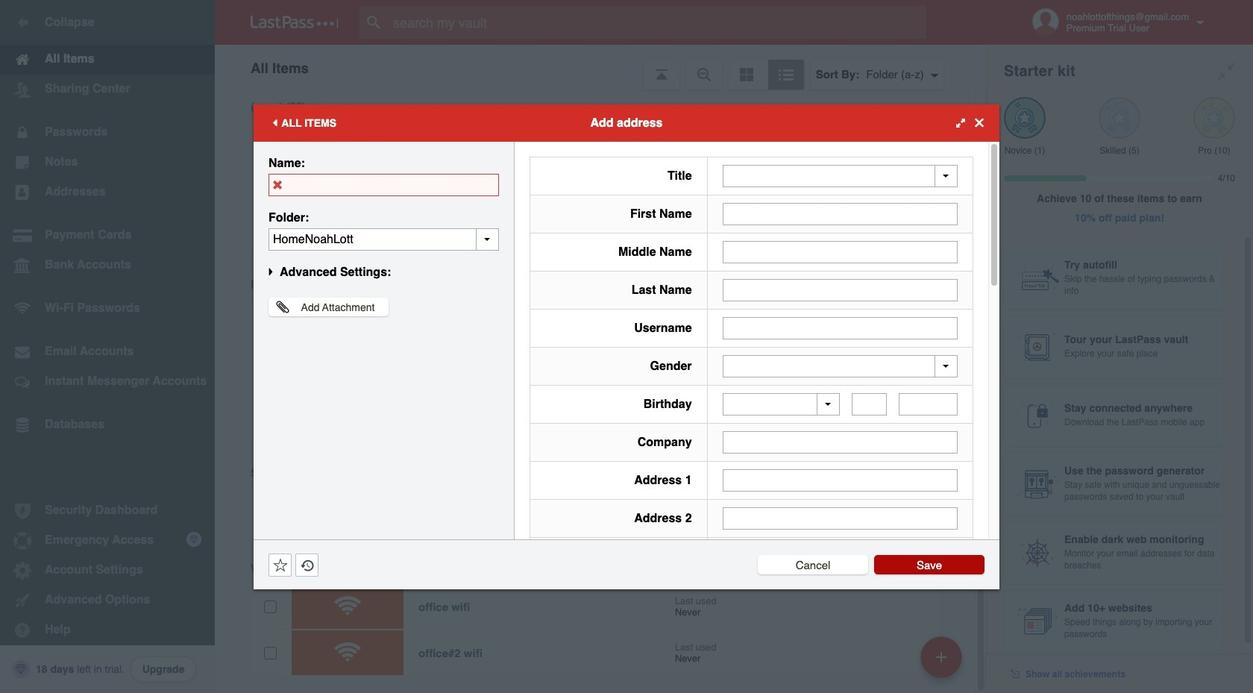 Task type: vqa. For each thing, say whether or not it's contained in the screenshot.
Vault options navigation
yes



Task type: describe. For each thing, give the bounding box(es) containing it.
main navigation navigation
[[0, 0, 215, 693]]

vault options navigation
[[215, 45, 986, 90]]

new item navigation
[[915, 632, 971, 693]]

Search search field
[[360, 6, 956, 39]]

lastpass image
[[251, 16, 339, 29]]



Task type: locate. For each thing, give the bounding box(es) containing it.
None text field
[[723, 241, 958, 263], [723, 317, 958, 339], [899, 393, 958, 416], [723, 431, 958, 454], [723, 241, 958, 263], [723, 317, 958, 339], [899, 393, 958, 416], [723, 431, 958, 454]]

dialog
[[254, 104, 1000, 693]]

new item image
[[936, 652, 947, 662]]

None text field
[[269, 173, 499, 196], [723, 203, 958, 225], [269, 228, 499, 250], [723, 279, 958, 301], [852, 393, 887, 416], [723, 469, 958, 492], [723, 507, 958, 530], [269, 173, 499, 196], [723, 203, 958, 225], [269, 228, 499, 250], [723, 279, 958, 301], [852, 393, 887, 416], [723, 469, 958, 492], [723, 507, 958, 530]]

search my vault text field
[[360, 6, 956, 39]]



